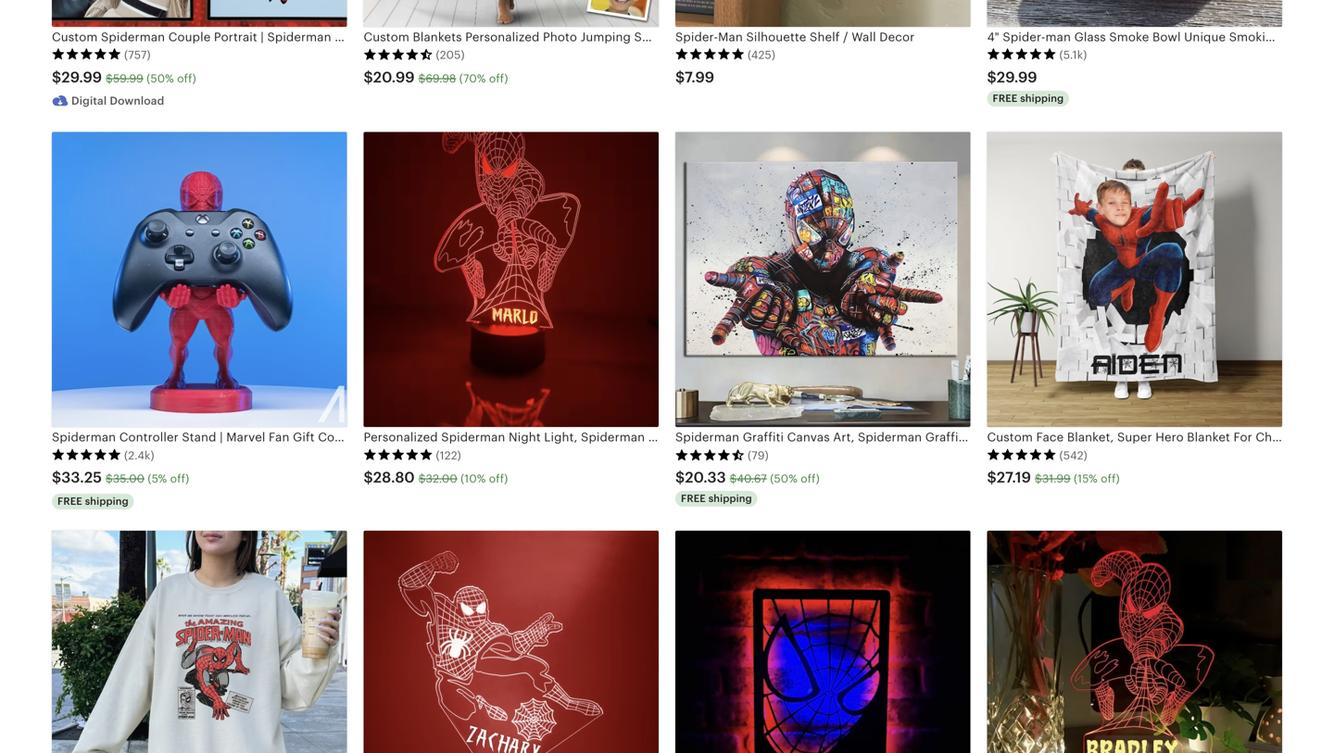 Task type: locate. For each thing, give the bounding box(es) containing it.
4.5 out of 5 stars image for 20.99
[[364, 48, 433, 61]]

1 horizontal spatial |
[[424, 431, 427, 444]]

1 horizontal spatial (50%
[[770, 473, 798, 485]]

blanket,
[[1068, 431, 1114, 444]]

off) inside $ 33.25 $ 35.00 (5% off)
[[170, 473, 189, 485]]

custom blankets personalized photo jumping spider boy spinning blanket image
[[364, 0, 659, 27]]

custom face blanket, super hero blanket for children, cus
[[988, 431, 1335, 444]]

4.5 out of 5 stars image up 20.33
[[676, 448, 745, 461]]

perfect
[[430, 431, 472, 444]]

1 vertical spatial custom
[[988, 431, 1033, 444]]

off) right '40.67'
[[801, 473, 820, 485]]

2 gift from the left
[[518, 431, 540, 444]]

off) right (5%
[[170, 473, 189, 485]]

$ 7.99
[[676, 69, 715, 86]]

0 vertical spatial 4.5 out of 5 stars image
[[364, 48, 433, 61]]

1 horizontal spatial free
[[681, 493, 706, 505]]

1 horizontal spatial 29.99
[[997, 69, 1038, 86]]

digital
[[71, 94, 107, 107]]

1 vertical spatial blanket
[[1188, 431, 1231, 444]]

shipping down '40.67'
[[709, 493, 752, 505]]

5 out of 5 stars image down spider-
[[676, 48, 745, 61]]

0 horizontal spatial blanket
[[757, 30, 801, 44]]

$
[[52, 69, 61, 86], [364, 69, 373, 86], [676, 69, 685, 86], [988, 69, 997, 86], [106, 72, 113, 85], [419, 72, 426, 85], [52, 469, 61, 486], [364, 469, 373, 486], [676, 469, 685, 486], [988, 469, 997, 486], [106, 473, 113, 485], [419, 473, 426, 485], [730, 473, 737, 485], [1035, 473, 1042, 485]]

man
[[718, 30, 743, 44]]

0 horizontal spatial (50%
[[147, 72, 174, 85]]

(122)
[[436, 449, 461, 462]]

boy
[[676, 30, 698, 44]]

1 vertical spatial 4.5 out of 5 stars image
[[676, 448, 745, 461]]

off) for 33.25
[[170, 473, 189, 485]]

off) inside $ 27.19 $ 31.99 (15% off)
[[1101, 473, 1120, 485]]

jumping
[[581, 30, 631, 44]]

off) right 59.99
[[177, 72, 196, 85]]

gift right gamer
[[518, 431, 540, 444]]

off) inside the $ 20.99 $ 69.98 (70% off)
[[489, 72, 508, 85]]

1 horizontal spatial gift
[[518, 431, 540, 444]]

1 horizontal spatial shipping
[[709, 493, 752, 505]]

custom blankets personalized photo jumping spider boy spinning blanket
[[364, 30, 801, 44]]

1 vertical spatial (50%
[[770, 473, 798, 485]]

| right holder
[[424, 431, 427, 444]]

handmade spiderman light up art,  personalized  gift, 16 color led kid's room night light lamp, free engraving, remote control, fan gift image
[[364, 531, 659, 754]]

0 horizontal spatial custom
[[364, 30, 410, 44]]

2 horizontal spatial shipping
[[1021, 93, 1064, 104]]

off) inside $ 28.80 $ 32.00 (10% off)
[[489, 473, 508, 485]]

custom for 20.99
[[364, 30, 410, 44]]

shipping down $ 33.25 $ 35.00 (5% off)
[[85, 496, 129, 507]]

5 out of 5 stars image
[[52, 48, 121, 61], [676, 48, 745, 61], [988, 48, 1057, 61], [52, 448, 121, 461], [364, 448, 433, 461], [988, 448, 1057, 461]]

shelf
[[810, 30, 840, 44]]

decor
[[880, 30, 915, 44]]

controller
[[119, 431, 179, 444], [318, 431, 377, 444]]

0 horizontal spatial |
[[220, 431, 223, 444]]

29.99
[[61, 69, 102, 86], [997, 69, 1038, 86]]

59.99
[[113, 72, 143, 85]]

gift right fan
[[293, 431, 315, 444]]

4.5 out of 5 stars image up 20.99
[[364, 48, 433, 61]]

blanket
[[757, 30, 801, 44], [1188, 431, 1231, 444]]

1 horizontal spatial 4.5 out of 5 stars image
[[676, 448, 745, 461]]

0 vertical spatial (50%
[[147, 72, 174, 85]]

4.5 out of 5 stars image
[[364, 48, 433, 61], [676, 448, 745, 461]]

off) right (70%
[[489, 72, 508, 85]]

69.98
[[426, 72, 456, 85]]

off) right (10%
[[489, 473, 508, 485]]

1 horizontal spatial blanket
[[1188, 431, 1231, 444]]

(50% right '40.67'
[[770, 473, 798, 485]]

|
[[220, 431, 223, 444], [424, 431, 427, 444]]

personalised spider-man - night light for kids - super hero fans gift - perfect birthday present for boy - christmas gift for everyone image
[[988, 531, 1283, 754]]

off) for 29.99
[[177, 72, 196, 85]]

shipping down (5.1k)
[[1021, 93, 1064, 104]]

5 out of 5 stars image down spiderman
[[52, 448, 121, 461]]

5 out of 5 stars image up $ 29.99 free shipping
[[988, 48, 1057, 61]]

7.99
[[685, 69, 715, 86]]

1 horizontal spatial custom
[[988, 431, 1033, 444]]

| right stand
[[220, 431, 223, 444]]

(50% for 29.99
[[147, 72, 174, 85]]

controller left holder
[[318, 431, 377, 444]]

blanket left for
[[1188, 431, 1231, 444]]

(5%
[[148, 473, 167, 485]]

4" spider-man glass smoke bowl unique smoking pipes tobacco bowls pipe red spider man handmade collectible gift super hero heavy duty image
[[988, 0, 1283, 27]]

0 horizontal spatial 29.99
[[61, 69, 102, 86]]

4.5 out of 5 stars image for 20.33
[[676, 448, 745, 461]]

29.99 inside $ 29.99 free shipping
[[997, 69, 1038, 86]]

shipping
[[1021, 93, 1064, 104], [709, 493, 752, 505], [85, 496, 129, 507]]

2 29.99 from the left
[[997, 69, 1038, 86]]

5 out of 5 stars image down holder
[[364, 448, 433, 461]]

off) right (15%
[[1101, 473, 1120, 485]]

controller up (2.4k)
[[119, 431, 179, 444]]

32.00
[[426, 473, 458, 485]]

28.80
[[373, 469, 415, 486]]

(50% inside $ 20.33 $ 40.67 (50% off) free shipping
[[770, 473, 798, 485]]

$ inside $ 27.19 $ 31.99 (15% off)
[[1035, 473, 1042, 485]]

0 horizontal spatial free
[[57, 496, 82, 507]]

spinning
[[701, 30, 754, 44]]

(50% inside $ 29.99 $ 59.99 (50% off)
[[147, 72, 174, 85]]

spider
[[634, 30, 673, 44]]

blanket up (425)
[[757, 30, 801, 44]]

1 horizontal spatial controller
[[318, 431, 377, 444]]

fan
[[269, 431, 290, 444]]

free
[[993, 93, 1018, 104], [681, 493, 706, 505], [57, 496, 82, 507]]

off)
[[177, 72, 196, 85], [489, 72, 508, 85], [170, 473, 189, 485], [489, 473, 508, 485], [801, 473, 820, 485], [1101, 473, 1120, 485]]

0 vertical spatial custom
[[364, 30, 410, 44]]

spider-
[[676, 30, 718, 44]]

holder
[[381, 431, 420, 444]]

(50% for 20.33
[[770, 473, 798, 485]]

spider-man silhouette shelf / wall decor image
[[676, 0, 971, 27]]

custom up 20.99
[[364, 30, 410, 44]]

1 29.99 from the left
[[61, 69, 102, 86]]

(50% right 59.99
[[147, 72, 174, 85]]

free inside $ 29.99 free shipping
[[993, 93, 1018, 104]]

0 vertical spatial blanket
[[757, 30, 801, 44]]

custom left face
[[988, 431, 1033, 444]]

0 horizontal spatial controller
[[119, 431, 179, 444]]

5 out of 5 stars image up $ 29.99 $ 59.99 (50% off)
[[52, 48, 121, 61]]

gift
[[293, 431, 315, 444], [518, 431, 540, 444]]

(50%
[[147, 72, 174, 85], [770, 473, 798, 485]]

2 | from the left
[[424, 431, 427, 444]]

face
[[1037, 431, 1064, 444]]

0 horizontal spatial gift
[[293, 431, 315, 444]]

5 out of 5 stars image for $ 7.99
[[676, 48, 745, 61]]

off) inside $ 20.33 $ 40.67 (50% off) free shipping
[[801, 473, 820, 485]]

(205)
[[436, 49, 465, 61]]

off) inside $ 29.99 $ 59.99 (50% off)
[[177, 72, 196, 85]]

custom
[[364, 30, 410, 44], [988, 431, 1033, 444]]

33.25
[[61, 469, 102, 486]]

custom face blanket, super hero blanket for children, custom name blanket, best gift for him image
[[988, 132, 1283, 427]]

(70%
[[459, 72, 486, 85]]

0 horizontal spatial shipping
[[85, 496, 129, 507]]

0 horizontal spatial 4.5 out of 5 stars image
[[364, 48, 433, 61]]

5 out of 5 stars image for $ 33.25 $ 35.00 (5% off)
[[52, 448, 121, 461]]

2 horizontal spatial free
[[993, 93, 1018, 104]]

5 out of 5 stars image for $ 27.19 $ 31.99 (15% off)
[[988, 448, 1057, 461]]

(757)
[[124, 49, 151, 61]]

5 out of 5 stars image up 27.19
[[988, 448, 1057, 461]]

spiderman graffiti canvas art, spiderman graffiti print, modern street art decor, home art gift, rolled canvas or ready to hang canvas image
[[676, 132, 971, 427]]

off) for 20.33
[[801, 473, 820, 485]]



Task type: describe. For each thing, give the bounding box(es) containing it.
personalized spiderman night light, spiderman led night light, child night light, kid room decor, remote control lamp, kid's christmas gift image
[[364, 132, 659, 427]]

silhouette
[[747, 30, 807, 44]]

wall
[[852, 30, 876, 44]]

(5.1k)
[[1060, 49, 1088, 61]]

2 controller from the left
[[318, 431, 377, 444]]

27.19
[[997, 469, 1032, 486]]

super
[[1118, 431, 1153, 444]]

$ inside $ 33.25 $ 35.00 (5% off)
[[106, 473, 113, 485]]

(79)
[[748, 449, 769, 462]]

shipping inside $ 20.33 $ 40.67 (50% off) free shipping
[[709, 493, 752, 505]]

free inside $ 20.33 $ 40.67 (50% off) free shipping
[[681, 493, 706, 505]]

(425)
[[748, 49, 776, 61]]

spider-man silhouette shelf / wall decor
[[676, 30, 915, 44]]

gamer
[[476, 431, 515, 444]]

(542)
[[1060, 449, 1088, 462]]

download
[[110, 94, 164, 107]]

35.00
[[113, 473, 145, 485]]

off) for 20.99
[[489, 72, 508, 85]]

unisex vintage 90s marvel the amazing spider man sweatshirt, retro spiderman comic hoodie, mcu fans gift, marvel avengers spiderman image
[[52, 531, 347, 754]]

custom spiderman couple portrait | spiderman valentine's day gift | custom spiderman illustration | spiderman fan art | superhero poster image
[[52, 0, 347, 27]]

$ 33.25 $ 35.00 (5% off)
[[52, 469, 189, 486]]

stand
[[182, 431, 216, 444]]

29.99 for $ 29.99 $ 59.99 (50% off)
[[61, 69, 102, 86]]

spiderman led sign - spiderman fans led light - avengers hero lighted wall decor -  gifts for him - christmas gift image
[[676, 531, 971, 754]]

marvel
[[226, 431, 266, 444]]

1 controller from the left
[[119, 431, 179, 444]]

digital download
[[71, 94, 164, 107]]

$ 29.99 free shipping
[[988, 69, 1064, 104]]

off) for 27.19
[[1101, 473, 1120, 485]]

20.33
[[685, 469, 726, 486]]

$ 20.99 $ 69.98 (70% off)
[[364, 69, 508, 86]]

/
[[844, 30, 849, 44]]

spiderman controller stand | marvel fan gift controller holder | perfect gamer gift
[[52, 431, 540, 444]]

$ 28.80 $ 32.00 (10% off)
[[364, 469, 508, 486]]

off) for 28.80
[[489, 473, 508, 485]]

spiderman controller stand | marvel fan gift controller holder | perfect gamer gift image
[[52, 132, 347, 427]]

1 | from the left
[[220, 431, 223, 444]]

$ 29.99 $ 59.99 (50% off)
[[52, 69, 196, 86]]

(2.4k)
[[124, 449, 155, 462]]

for
[[1234, 431, 1253, 444]]

$ inside $ 29.99 free shipping
[[988, 69, 997, 86]]

hero
[[1156, 431, 1184, 444]]

$ inside $ 29.99 $ 59.99 (50% off)
[[106, 72, 113, 85]]

1 gift from the left
[[293, 431, 315, 444]]

(10%
[[461, 473, 486, 485]]

40.67
[[737, 473, 767, 485]]

personalized
[[465, 30, 540, 44]]

29.99 for $ 29.99 free shipping
[[997, 69, 1038, 86]]

blankets
[[413, 30, 462, 44]]

photo
[[543, 30, 577, 44]]

free shipping
[[57, 496, 129, 507]]

custom for 27.19
[[988, 431, 1033, 444]]

children,
[[1256, 431, 1310, 444]]

$ inside the $ 20.99 $ 69.98 (70% off)
[[419, 72, 426, 85]]

shipping inside $ 29.99 free shipping
[[1021, 93, 1064, 104]]

cus
[[1313, 431, 1335, 444]]

5 out of 5 stars image for $ 29.99 $ 59.99 (50% off)
[[52, 48, 121, 61]]

spiderman
[[52, 431, 116, 444]]

5 out of 5 stars image for $ 28.80 $ 32.00 (10% off)
[[364, 448, 433, 461]]

31.99
[[1042, 473, 1071, 485]]

$ 27.19 $ 31.99 (15% off)
[[988, 469, 1120, 486]]

$ 20.33 $ 40.67 (50% off) free shipping
[[676, 469, 820, 505]]

$ inside $ 28.80 $ 32.00 (10% off)
[[419, 473, 426, 485]]

(15%
[[1074, 473, 1098, 485]]

20.99
[[373, 69, 415, 86]]



Task type: vqa. For each thing, say whether or not it's contained in the screenshot.
Blanket to the bottom
yes



